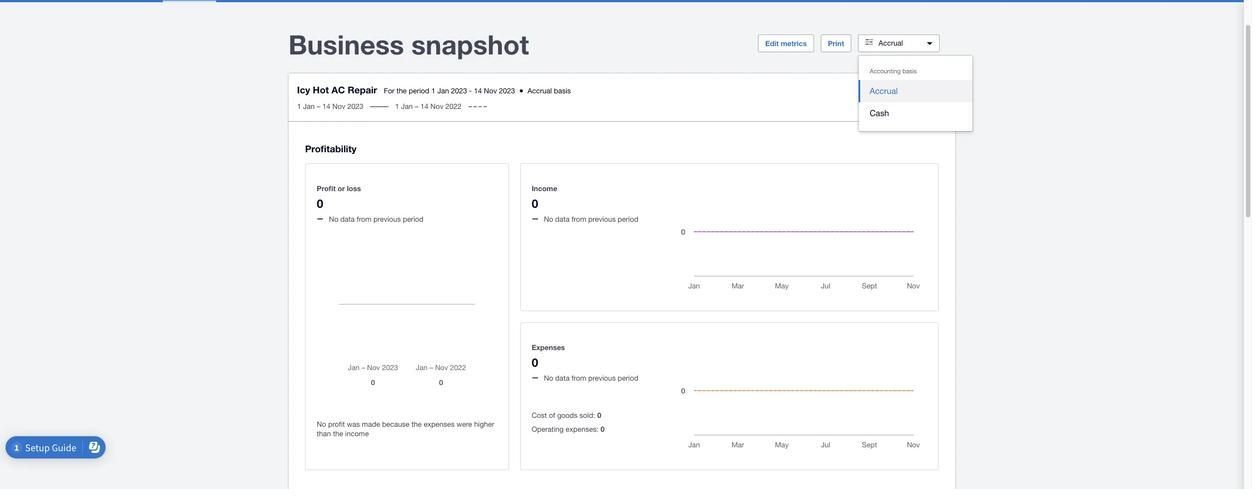 Task type: locate. For each thing, give the bounding box(es) containing it.
nov for 1 jan – 14 nov 2022
[[431, 102, 444, 111]]

1 horizontal spatial –
[[415, 102, 419, 111]]

business snapshot
[[289, 28, 529, 60]]

nov
[[484, 87, 497, 95], [333, 102, 346, 111], [431, 102, 444, 111]]

profit or loss 0
[[317, 184, 361, 211]]

1 horizontal spatial 1
[[396, 102, 400, 111]]

accrual for accrual button
[[870, 86, 898, 96]]

period for income 0
[[618, 215, 639, 223]]

the right for
[[397, 87, 407, 95]]

year to date button
[[873, 86, 947, 103]]

cost of goods sold: 0 operating expenses: 0
[[532, 411, 605, 434]]

of
[[549, 411, 555, 420]]

from
[[357, 215, 372, 223], [572, 215, 586, 223], [572, 374, 586, 382]]

2023 left -
[[451, 87, 467, 95]]

was
[[347, 420, 360, 429]]

income
[[532, 184, 557, 193]]

1 jan – 14 nov 2023
[[297, 102, 364, 111]]

0 right "sold:"
[[597, 411, 601, 420]]

cash
[[870, 108, 889, 118]]

basis
[[903, 68, 917, 74], [554, 87, 571, 95]]

1 – from the left
[[317, 102, 321, 111]]

0 down income
[[532, 197, 538, 211]]

from for profit or loss 0
[[357, 215, 372, 223]]

data down the income 0
[[555, 215, 570, 223]]

1 horizontal spatial basis
[[903, 68, 917, 74]]

data down expenses 0
[[555, 374, 570, 382]]

nov left 2022
[[431, 102, 444, 111]]

navigation
[[102, 0, 1072, 2]]

14 right -
[[474, 87, 482, 95]]

no down the income 0
[[544, 215, 553, 223]]

0 horizontal spatial –
[[317, 102, 321, 111]]

0 down profit
[[317, 197, 323, 211]]

0 vertical spatial basis
[[903, 68, 917, 74]]

accrual button
[[858, 34, 940, 52]]

edit metrics
[[765, 39, 807, 48]]

the
[[397, 87, 407, 95], [412, 420, 422, 429], [333, 430, 343, 438]]

2 horizontal spatial 1
[[432, 87, 436, 95]]

2023 right -
[[499, 87, 515, 95]]

were
[[457, 420, 472, 429]]

1 horizontal spatial the
[[397, 87, 407, 95]]

previous
[[374, 215, 401, 223], [588, 215, 616, 223], [588, 374, 616, 382]]

hot
[[313, 84, 329, 96]]

2 horizontal spatial 2023
[[499, 87, 515, 95]]

0
[[317, 197, 323, 211], [532, 197, 538, 211], [532, 356, 538, 370], [597, 411, 601, 420], [601, 425, 605, 434]]

0 horizontal spatial jan
[[303, 102, 315, 111]]

1 vertical spatial the
[[412, 420, 422, 429]]

the down profit
[[333, 430, 343, 438]]

because
[[382, 420, 410, 429]]

nov down ac
[[333, 102, 346, 111]]

0 horizontal spatial nov
[[333, 102, 346, 111]]

14 left 2022
[[421, 102, 429, 111]]

than
[[317, 430, 331, 438]]

nov right -
[[484, 87, 497, 95]]

0 horizontal spatial basis
[[554, 87, 571, 95]]

1
[[432, 87, 436, 95], [297, 102, 301, 111], [396, 102, 400, 111]]

accounting
[[870, 68, 901, 74]]

accrual
[[879, 39, 903, 47], [870, 86, 898, 96], [528, 87, 552, 95]]

no data from previous period up "sold:"
[[544, 374, 639, 382]]

0 horizontal spatial 1
[[297, 102, 301, 111]]

the right because at the left
[[412, 420, 422, 429]]

–
[[317, 102, 321, 111], [415, 102, 419, 111]]

0 inside profit or loss 0
[[317, 197, 323, 211]]

group containing accrual
[[859, 56, 973, 131]]

print button
[[821, 34, 852, 52]]

no data from previous period down the loss
[[329, 215, 424, 223]]

no down profit or loss 0
[[329, 215, 338, 223]]

data for profit or loss 0
[[340, 215, 355, 223]]

2023
[[451, 87, 467, 95], [499, 87, 515, 95], [348, 102, 364, 111]]

data for income 0
[[555, 215, 570, 223]]

1 vertical spatial basis
[[554, 87, 571, 95]]

accrual inside popup button
[[879, 39, 903, 47]]

data
[[340, 215, 355, 223], [555, 215, 570, 223], [555, 374, 570, 382]]

2023 down repair
[[348, 102, 364, 111]]

data down profit or loss 0
[[340, 215, 355, 223]]

jan down icy
[[303, 102, 315, 111]]

jan
[[438, 87, 449, 95], [303, 102, 315, 111], [402, 102, 413, 111]]

metrics
[[781, 39, 807, 48]]

for the period 1 jan 2023 - 14 nov 2023  ●  accrual basis
[[384, 87, 571, 95]]

– down hot
[[317, 102, 321, 111]]

None field
[[858, 55, 973, 132]]

no data from previous period
[[329, 215, 424, 223], [544, 215, 639, 223], [544, 374, 639, 382]]

group
[[859, 56, 973, 131]]

no up the than
[[317, 420, 326, 429]]

accrual inside button
[[870, 86, 898, 96]]

0 inside the income 0
[[532, 197, 538, 211]]

1 horizontal spatial nov
[[431, 102, 444, 111]]

1 horizontal spatial jan
[[402, 102, 413, 111]]

higher
[[474, 420, 494, 429]]

period
[[409, 87, 430, 95], [403, 215, 424, 223], [618, 215, 639, 223], [618, 374, 639, 382]]

0 horizontal spatial 14
[[323, 102, 331, 111]]

2023 for jan
[[451, 87, 467, 95]]

jan left 2022
[[402, 102, 413, 111]]

0 vertical spatial the
[[397, 87, 407, 95]]

0 horizontal spatial 2023
[[348, 102, 364, 111]]

1 horizontal spatial 2023
[[451, 87, 467, 95]]

sold:
[[580, 411, 595, 420]]

2 vertical spatial the
[[333, 430, 343, 438]]

no down expenses 0
[[544, 374, 553, 382]]

jan up 2022
[[438, 87, 449, 95]]

– left 2022
[[415, 102, 419, 111]]

2 horizontal spatial jan
[[438, 87, 449, 95]]

no
[[329, 215, 338, 223], [544, 215, 553, 223], [544, 374, 553, 382], [317, 420, 326, 429]]

expenses 0
[[532, 343, 565, 370]]

group inside field
[[859, 56, 973, 131]]

2 – from the left
[[415, 102, 419, 111]]

previous for income 0
[[588, 215, 616, 223]]

no data from previous period down the income 0
[[544, 215, 639, 223]]

accrual button
[[859, 80, 973, 102]]

no data from previous period for expenses 0
[[544, 374, 639, 382]]

previous for profit or loss 0
[[374, 215, 401, 223]]

0 down expenses
[[532, 356, 538, 370]]

cash button
[[859, 102, 973, 125]]

14
[[474, 87, 482, 95], [323, 102, 331, 111], [421, 102, 429, 111]]

14 down hot
[[323, 102, 331, 111]]

1 horizontal spatial 14
[[421, 102, 429, 111]]



Task type: describe. For each thing, give the bounding box(es) containing it.
profit
[[328, 420, 345, 429]]

to
[[907, 90, 913, 98]]

2022
[[446, 102, 462, 111]]

basis inside "accounting basis" list box
[[903, 68, 917, 74]]

print
[[828, 39, 844, 48]]

1 jan – 14 nov 2022
[[396, 102, 462, 111]]

edit metrics button
[[758, 34, 814, 52]]

none field containing accrual
[[858, 55, 973, 132]]

no inside the no profit was made because the expenses were higher than the income
[[317, 420, 326, 429]]

period for expenses 0
[[618, 374, 639, 382]]

previous for expenses 0
[[588, 374, 616, 382]]

0 horizontal spatial the
[[333, 430, 343, 438]]

jan for 1 jan – 14 nov 2022
[[402, 102, 413, 111]]

0 inside expenses 0
[[532, 356, 538, 370]]

no profit was made because the expenses were higher than the income
[[317, 420, 494, 438]]

no data from previous period for income 0
[[544, 215, 639, 223]]

repair
[[348, 84, 378, 96]]

accounting basis
[[870, 68, 917, 74]]

accounting basis list box
[[859, 56, 973, 131]]

ac
[[332, 84, 345, 96]]

14 for 1 jan – 14 nov 2023
[[323, 102, 331, 111]]

date
[[915, 90, 929, 98]]

period for profit or loss 0
[[403, 215, 424, 223]]

icy hot ac repair
[[297, 84, 378, 96]]

goods
[[557, 411, 578, 420]]

or
[[338, 184, 345, 193]]

business
[[289, 28, 404, 60]]

– for 14 nov 2022
[[415, 102, 419, 111]]

accrual for accrual popup button
[[879, 39, 903, 47]]

– for 14 nov 2023
[[317, 102, 321, 111]]

0 right expenses:
[[601, 425, 605, 434]]

expenses
[[532, 343, 565, 352]]

for
[[384, 87, 395, 95]]

income 0
[[532, 184, 557, 211]]

cost
[[532, 411, 547, 420]]

expenses:
[[566, 425, 599, 434]]

14 for 1 jan – 14 nov 2022
[[421, 102, 429, 111]]

2 horizontal spatial nov
[[484, 87, 497, 95]]

year to date
[[891, 90, 929, 98]]

loss
[[347, 184, 361, 193]]

icy
[[297, 84, 311, 96]]

-
[[469, 87, 472, 95]]

from for income 0
[[572, 215, 586, 223]]

profitability
[[305, 143, 357, 155]]

operating
[[532, 425, 564, 434]]

2 horizontal spatial 14
[[474, 87, 482, 95]]

2 horizontal spatial the
[[412, 420, 422, 429]]

2023 for nov
[[348, 102, 364, 111]]

profit
[[317, 184, 336, 193]]

income
[[345, 430, 369, 438]]

year
[[891, 90, 905, 98]]

from for expenses 0
[[572, 374, 586, 382]]

made
[[362, 420, 380, 429]]

data for expenses 0
[[555, 374, 570, 382]]

1 for 1 jan – 14 nov 2023
[[297, 102, 301, 111]]

edit
[[765, 39, 779, 48]]

snapshot
[[412, 28, 529, 60]]

1 for 1 jan – 14 nov 2022
[[396, 102, 400, 111]]

no data from previous period for profit or loss 0
[[329, 215, 424, 223]]

nov for 1 jan – 14 nov 2023
[[333, 102, 346, 111]]

jan for 1 jan – 14 nov 2023
[[303, 102, 315, 111]]

no for expenses 0
[[544, 374, 553, 382]]

no for profit or loss 0
[[329, 215, 338, 223]]

expenses
[[424, 420, 455, 429]]

no for income 0
[[544, 215, 553, 223]]



Task type: vqa. For each thing, say whether or not it's contained in the screenshot.
the rightmost '1'
yes



